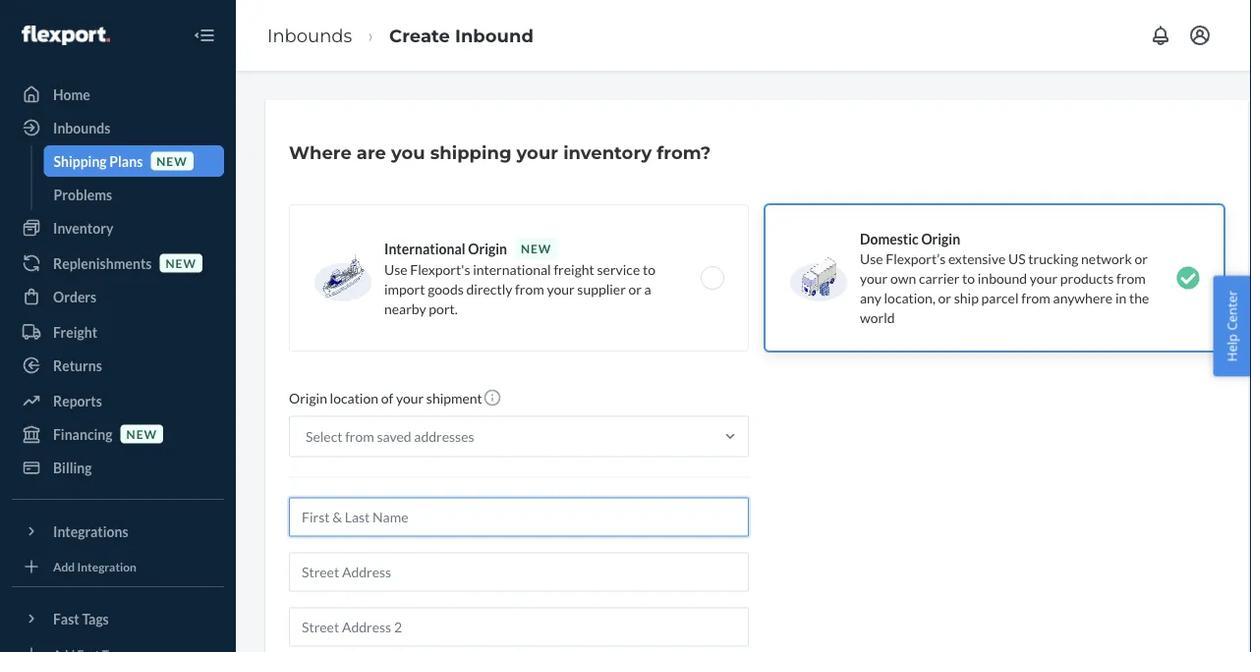 Task type: locate. For each thing, give the bounding box(es) containing it.
center
[[1224, 291, 1241, 331]]

new for replenishments
[[166, 256, 197, 270]]

inbounds link
[[267, 24, 352, 46], [12, 112, 224, 144]]

or right network
[[1135, 250, 1149, 267]]

your down freight
[[547, 281, 575, 297]]

where are you shipping your inventory from?
[[289, 142, 711, 163]]

problems link
[[44, 179, 224, 210]]

add integration
[[53, 560, 137, 574]]

international
[[385, 240, 466, 257]]

2 horizontal spatial origin
[[922, 231, 961, 247]]

origin for domestic
[[922, 231, 961, 247]]

use up import
[[385, 261, 408, 278]]

your inside use flexport's international freight service to import goods directly from your supplier or a nearby port.
[[547, 281, 575, 297]]

use down domestic
[[860, 250, 884, 267]]

fast tags
[[53, 611, 109, 628]]

0 horizontal spatial inbounds
[[53, 119, 110, 136]]

or inside use flexport's international freight service to import goods directly from your supplier or a nearby port.
[[629, 281, 642, 297]]

1 horizontal spatial use
[[860, 250, 884, 267]]

home
[[53, 86, 90, 103]]

billing link
[[12, 452, 224, 484]]

inbounds
[[267, 24, 352, 46], [53, 119, 110, 136]]

where
[[289, 142, 352, 163]]

shipping plans
[[54, 153, 143, 170]]

new right 'plans' on the left
[[157, 154, 188, 168]]

returns
[[53, 357, 102, 374]]

origin up select in the left of the page
[[289, 390, 327, 407]]

international
[[473, 261, 551, 278]]

from inside use flexport's international freight service to import goods directly from your supplier or a nearby port.
[[515, 281, 545, 297]]

use inside use flexport's international freight service to import goods directly from your supplier or a nearby port.
[[385, 261, 408, 278]]

saved
[[377, 429, 412, 445]]

trucking
[[1029, 250, 1079, 267]]

or left "a"
[[629, 281, 642, 297]]

to
[[643, 261, 656, 278], [963, 270, 976, 287]]

flexport's
[[886, 250, 946, 267]]

world
[[860, 309, 895, 326]]

replenishments
[[53, 255, 152, 272]]

use flexport's international freight service to import goods directly from your supplier or a nearby port.
[[385, 261, 656, 317]]

addresses
[[414, 429, 475, 445]]

breadcrumbs navigation
[[252, 7, 550, 64]]

inbound
[[978, 270, 1028, 287]]

freight
[[554, 261, 595, 278]]

0 horizontal spatial inbounds link
[[12, 112, 224, 144]]

add integration link
[[12, 556, 224, 579]]

origin for international
[[468, 240, 507, 257]]

1 horizontal spatial inbounds link
[[267, 24, 352, 46]]

Street Address text field
[[289, 553, 749, 592]]

nearby
[[385, 300, 426, 317]]

0 vertical spatial inbounds
[[267, 24, 352, 46]]

use
[[860, 250, 884, 267], [385, 261, 408, 278]]

inventory link
[[12, 212, 224, 244]]

new
[[157, 154, 188, 168], [521, 241, 552, 256], [166, 256, 197, 270], [126, 427, 157, 441]]

shipping
[[54, 153, 107, 170]]

or
[[1135, 250, 1149, 267], [629, 281, 642, 297], [939, 290, 952, 306]]

new for financing
[[126, 427, 157, 441]]

select
[[306, 429, 343, 445]]

0 vertical spatial inbounds link
[[267, 24, 352, 46]]

financing
[[53, 426, 113, 443]]

problems
[[54, 186, 112, 203]]

0 horizontal spatial to
[[643, 261, 656, 278]]

1 horizontal spatial origin
[[468, 240, 507, 257]]

or down carrier
[[939, 290, 952, 306]]

Street Address 2 text field
[[289, 608, 749, 648]]

from up the
[[1117, 270, 1146, 287]]

new up international
[[521, 241, 552, 256]]

reports link
[[12, 385, 224, 417]]

fast tags button
[[12, 604, 224, 635]]

anywhere
[[1054, 290, 1113, 306]]

origin up international
[[468, 240, 507, 257]]

to up ship
[[963, 270, 976, 287]]

open notifications image
[[1150, 24, 1173, 47]]

0 horizontal spatial or
[[629, 281, 642, 297]]

to up "a"
[[643, 261, 656, 278]]

1 horizontal spatial to
[[963, 270, 976, 287]]

inbounds inside the breadcrumbs navigation
[[267, 24, 352, 46]]

from down international
[[515, 281, 545, 297]]

from
[[1117, 270, 1146, 287], [515, 281, 545, 297], [1022, 290, 1051, 306], [345, 429, 374, 445]]

new for shipping plans
[[157, 154, 188, 168]]

origin inside domestic origin use flexport's extensive us trucking network or your own carrier to inbound your products from any location, or ship parcel from anywhere in the world
[[922, 231, 961, 247]]

origin up flexport's
[[922, 231, 961, 247]]

origin
[[922, 231, 961, 247], [468, 240, 507, 257], [289, 390, 327, 407]]

create inbound link
[[389, 24, 534, 46]]

First & Last Name text field
[[289, 498, 749, 537]]

plans
[[109, 153, 143, 170]]

returns link
[[12, 350, 224, 382]]

parcel
[[982, 290, 1019, 306]]

1 vertical spatial inbounds
[[53, 119, 110, 136]]

your right shipping
[[517, 142, 559, 163]]

supplier
[[578, 281, 626, 297]]

new down reports link
[[126, 427, 157, 441]]

international origin
[[385, 240, 507, 257]]

the
[[1130, 290, 1150, 306]]

your
[[517, 142, 559, 163], [860, 270, 888, 287], [1030, 270, 1058, 287], [547, 281, 575, 297], [396, 390, 424, 407]]

1 horizontal spatial inbounds
[[267, 24, 352, 46]]

shipment
[[427, 390, 483, 407]]

import
[[385, 281, 425, 297]]

new up orders link
[[166, 256, 197, 270]]

1 vertical spatial inbounds link
[[12, 112, 224, 144]]

0 horizontal spatial use
[[385, 261, 408, 278]]

integrations
[[53, 524, 128, 540]]

reports
[[53, 393, 102, 410]]



Task type: describe. For each thing, give the bounding box(es) containing it.
integrations button
[[12, 516, 224, 548]]

your up the any
[[860, 270, 888, 287]]

1 horizontal spatial or
[[939, 290, 952, 306]]

flexport logo image
[[22, 26, 110, 45]]

to inside domestic origin use flexport's extensive us trucking network or your own carrier to inbound your products from any location, or ship parcel from anywhere in the world
[[963, 270, 976, 287]]

check circle image
[[1177, 266, 1201, 290]]

integration
[[77, 560, 137, 574]]

your down trucking
[[1030, 270, 1058, 287]]

inventory
[[564, 142, 652, 163]]

service
[[597, 261, 640, 278]]

2 horizontal spatial or
[[1135, 250, 1149, 267]]

shipping
[[430, 142, 512, 163]]

select from saved addresses
[[306, 429, 475, 445]]

add
[[53, 560, 75, 574]]

domestic
[[860, 231, 919, 247]]

flexport's
[[410, 261, 471, 278]]

new for international origin
[[521, 241, 552, 256]]

help center button
[[1214, 276, 1252, 377]]

inventory
[[53, 220, 113, 237]]

from right parcel
[[1022, 290, 1051, 306]]

close navigation image
[[193, 24, 216, 47]]

domestic origin use flexport's extensive us trucking network or your own carrier to inbound your products from any location, or ship parcel from anywhere in the world
[[860, 231, 1150, 326]]

use inside domestic origin use flexport's extensive us trucking network or your own carrier to inbound your products from any location, or ship parcel from anywhere in the world
[[860, 250, 884, 267]]

freight
[[53, 324, 97, 341]]

orders link
[[12, 281, 224, 313]]

ship
[[955, 290, 979, 306]]

home link
[[12, 79, 224, 110]]

origin location of your shipment
[[289, 390, 483, 407]]

freight link
[[12, 317, 224, 348]]

create
[[389, 24, 450, 46]]

any
[[860, 290, 882, 306]]

you
[[391, 142, 425, 163]]

to inside use flexport's international freight service to import goods directly from your supplier or a nearby port.
[[643, 261, 656, 278]]

create inbound
[[389, 24, 534, 46]]

from?
[[657, 142, 711, 163]]

location,
[[885, 290, 936, 306]]

products
[[1061, 270, 1115, 287]]

extensive
[[949, 250, 1006, 267]]

tags
[[82, 611, 109, 628]]

from left saved
[[345, 429, 374, 445]]

open account menu image
[[1189, 24, 1213, 47]]

your right of
[[396, 390, 424, 407]]

in
[[1116, 290, 1127, 306]]

inbound
[[455, 24, 534, 46]]

own
[[891, 270, 917, 287]]

port.
[[429, 300, 458, 317]]

help
[[1224, 334, 1241, 362]]

goods
[[428, 281, 464, 297]]

carrier
[[919, 270, 960, 287]]

billing
[[53, 460, 92, 476]]

help center
[[1224, 291, 1241, 362]]

orders
[[53, 289, 97, 305]]

location
[[330, 390, 379, 407]]

a
[[645, 281, 652, 297]]

fast
[[53, 611, 79, 628]]

0 horizontal spatial origin
[[289, 390, 327, 407]]

of
[[381, 390, 394, 407]]

network
[[1082, 250, 1133, 267]]

us
[[1009, 250, 1026, 267]]

are
[[357, 142, 386, 163]]

directly
[[467, 281, 513, 297]]



Task type: vqa. For each thing, say whether or not it's contained in the screenshot.
own
yes



